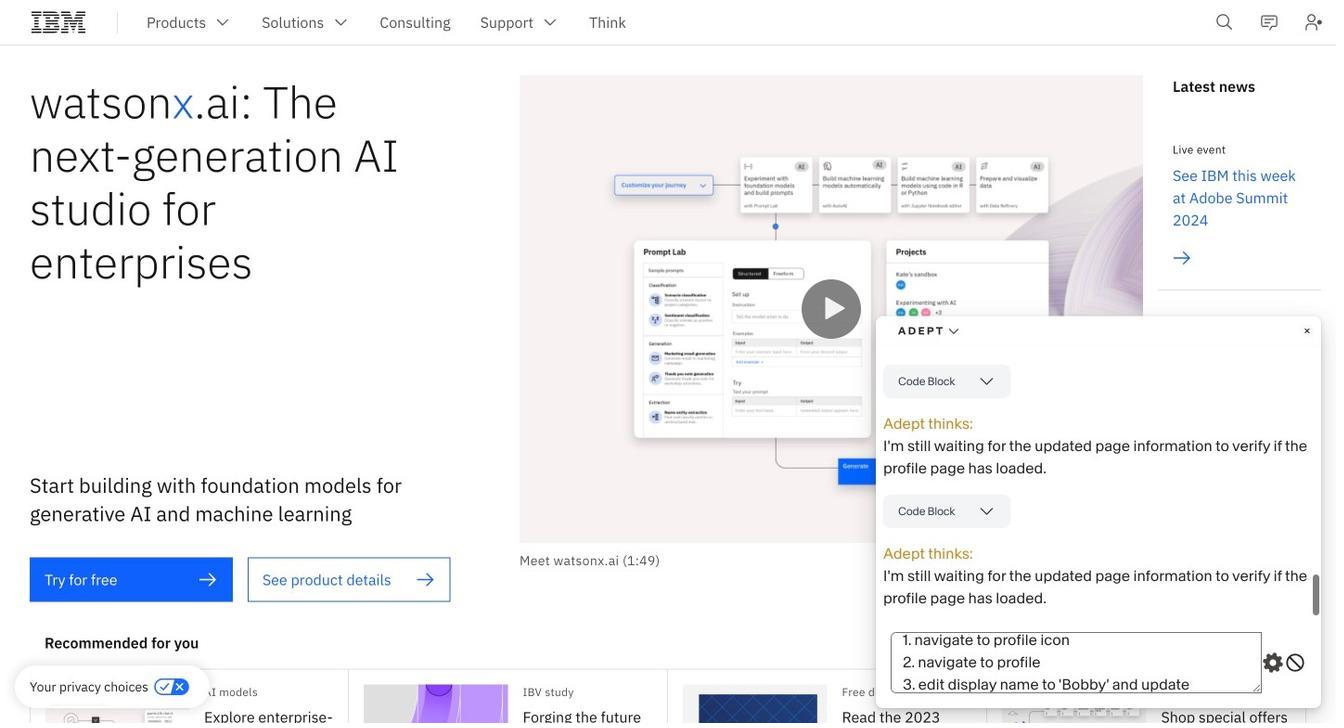 Task type: locate. For each thing, give the bounding box(es) containing it.
let's talk element
[[1221, 677, 1281, 697]]



Task type: describe. For each thing, give the bounding box(es) containing it.
your privacy choices element
[[30, 677, 149, 697]]



